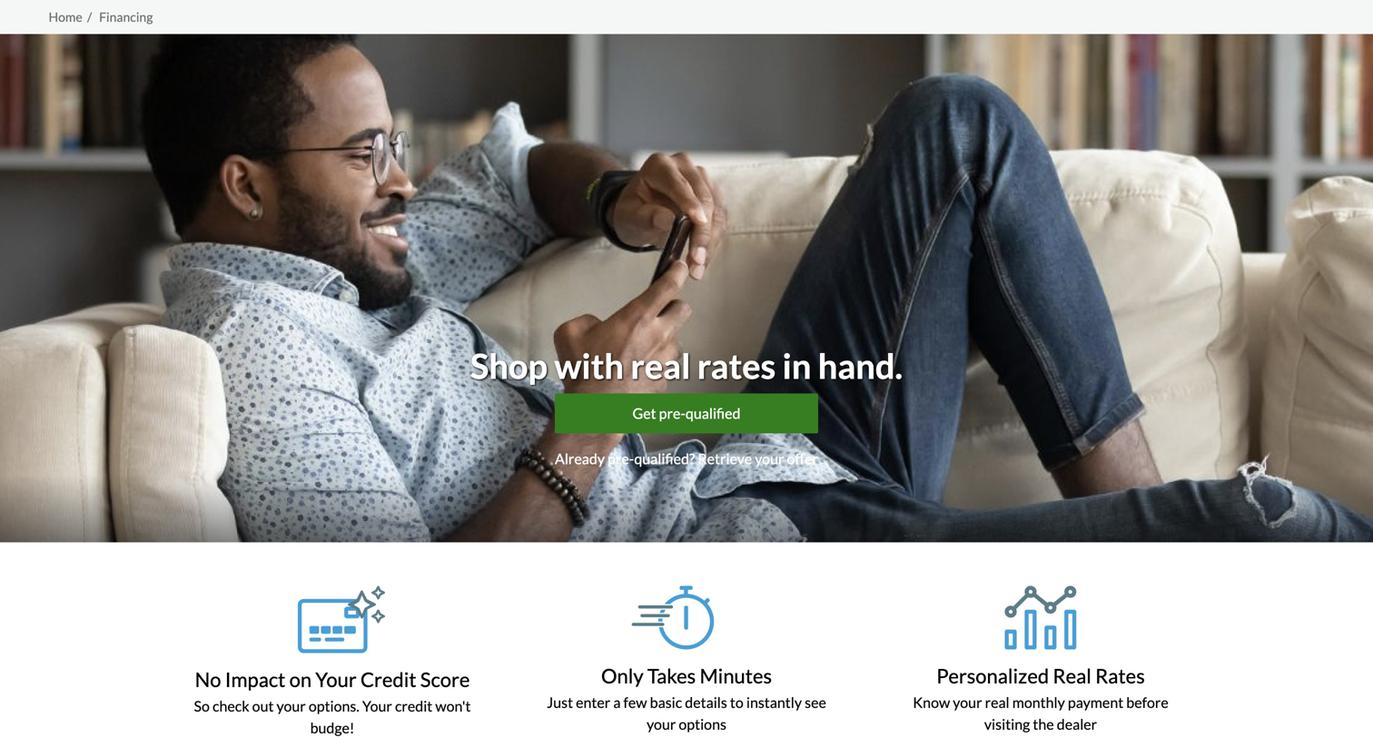 Task type: locate. For each thing, give the bounding box(es) containing it.
1 horizontal spatial your
[[362, 698, 392, 715]]

pre- right get
[[659, 405, 686, 422]]

credit
[[395, 698, 433, 715]]

0 vertical spatial pre-
[[659, 405, 686, 422]]

few
[[624, 694, 647, 712]]

your
[[316, 668, 357, 692], [362, 698, 392, 715]]

shop
[[471, 345, 548, 386]]

financing
[[99, 9, 153, 24]]

1 vertical spatial pre-
[[608, 450, 634, 468]]

know
[[913, 694, 950, 712]]

qualified?
[[634, 450, 695, 468]]

check
[[213, 698, 249, 715]]

already
[[555, 450, 605, 468]]

real
[[631, 345, 691, 386], [985, 694, 1010, 712]]

pre-
[[659, 405, 686, 422], [608, 450, 634, 468]]

no
[[195, 668, 221, 692]]

your inside only takes minutes just enter a few basic details to instantly see your options
[[647, 716, 676, 734]]

instantly
[[747, 694, 802, 712]]

1 horizontal spatial real
[[985, 694, 1010, 712]]

/
[[87, 9, 92, 24]]

options.
[[309, 698, 360, 715]]

impact
[[225, 668, 286, 692]]

1 horizontal spatial pre-
[[659, 405, 686, 422]]

dealer
[[1057, 716, 1098, 734]]

already pre-qualified? retrieve your offer link
[[555, 448, 819, 470]]

0 horizontal spatial real
[[631, 345, 691, 386]]

pre- right already
[[608, 450, 634, 468]]

0 horizontal spatial pre-
[[608, 450, 634, 468]]

real up get
[[631, 345, 691, 386]]

no impact on your credit score so check out your options. your credit won't budge!
[[194, 668, 471, 737]]

shop with real rates in hand.
[[471, 345, 903, 386]]

details
[[685, 694, 728, 712]]

real
[[1053, 665, 1092, 688]]

pre- inside get pre-qualified button
[[659, 405, 686, 422]]

in
[[783, 345, 812, 386]]

your
[[755, 450, 784, 468], [953, 694, 983, 712], [277, 698, 306, 715], [647, 716, 676, 734]]

real up visiting
[[985, 694, 1010, 712]]

options
[[679, 716, 727, 734]]

payment
[[1068, 694, 1124, 712]]

retrieve
[[698, 450, 752, 468]]

hand.
[[818, 345, 903, 386]]

your right know at the bottom
[[953, 694, 983, 712]]

the
[[1033, 716, 1054, 734]]

0 vertical spatial your
[[316, 668, 357, 692]]

just
[[547, 694, 573, 712]]

shop with real rates in hand image
[[0, 34, 1374, 543]]

pre- for qualified
[[659, 405, 686, 422]]

your down basic
[[647, 716, 676, 734]]

personalized real rates know your real monthly payment before visiting the dealer
[[913, 665, 1169, 734]]

your up options.
[[316, 668, 357, 692]]

your down credit at the bottom
[[362, 698, 392, 715]]

see
[[805, 694, 827, 712]]

pre- inside the 'already pre-qualified? retrieve your offer' link
[[608, 450, 634, 468]]

won't
[[435, 698, 471, 715]]

0 vertical spatial real
[[631, 345, 691, 386]]

with
[[554, 345, 624, 386]]

visiting
[[985, 716, 1031, 734]]

1 vertical spatial real
[[985, 694, 1010, 712]]

a
[[614, 694, 621, 712]]

your down 'on'
[[277, 698, 306, 715]]



Task type: describe. For each thing, give the bounding box(es) containing it.
0 horizontal spatial your
[[316, 668, 357, 692]]

before
[[1127, 694, 1169, 712]]

rates
[[697, 345, 776, 386]]

qualified
[[686, 405, 741, 422]]

enter
[[576, 694, 611, 712]]

personalized
[[937, 665, 1049, 688]]

budge!
[[310, 719, 355, 737]]

pre- for qualified?
[[608, 450, 634, 468]]

get
[[633, 405, 656, 422]]

home
[[49, 9, 82, 24]]

1 vertical spatial your
[[362, 698, 392, 715]]

minutes
[[700, 665, 772, 688]]

on
[[289, 668, 312, 692]]

score
[[420, 668, 470, 692]]

only takes minutes just enter a few basic details to instantly see your options
[[547, 665, 827, 734]]

to
[[730, 694, 744, 712]]

rates
[[1096, 665, 1145, 688]]

so
[[194, 698, 210, 715]]

your inside 'no impact on your credit score so check out your options. your credit won't budge!'
[[277, 698, 306, 715]]

basic
[[650, 694, 682, 712]]

only
[[601, 665, 644, 688]]

home / financing
[[49, 9, 153, 24]]

your left offer
[[755, 450, 784, 468]]

out
[[252, 698, 274, 715]]

offer
[[787, 450, 819, 468]]

home link
[[49, 9, 82, 24]]

real inside personalized real rates know your real monthly payment before visiting the dealer
[[985, 694, 1010, 712]]

monthly
[[1013, 694, 1066, 712]]

get pre-qualified button
[[555, 394, 819, 434]]

already pre-qualified? retrieve your offer
[[555, 450, 819, 468]]

credit
[[361, 668, 417, 692]]

your inside personalized real rates know your real monthly payment before visiting the dealer
[[953, 694, 983, 712]]

takes
[[648, 665, 696, 688]]

get pre-qualified
[[633, 405, 741, 422]]



Task type: vqa. For each thing, say whether or not it's contained in the screenshot.
Payment
yes



